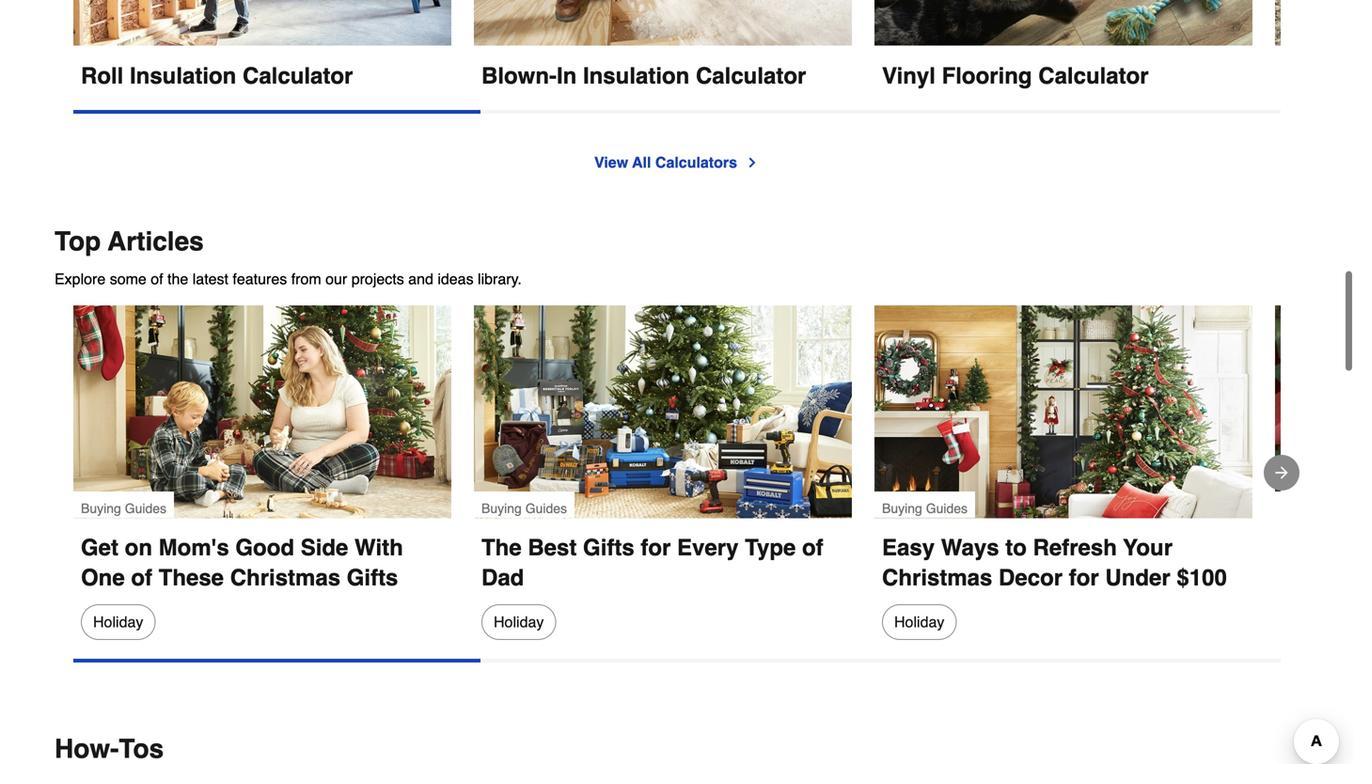 Task type: describe. For each thing, give the bounding box(es) containing it.
one
[[81, 565, 125, 591]]

view all calculators link
[[594, 151, 760, 174]]

buying for easy
[[882, 501, 922, 517]]

buying guides for easy
[[882, 501, 968, 517]]

arrow right image
[[1273, 464, 1291, 482]]

holiday link for get on mom's good side with one of these christmas gifts
[[81, 605, 156, 641]]

holiday link for easy ways to refresh your christmas decor for under $100
[[882, 605, 957, 641]]

our
[[326, 270, 347, 288]]

every
[[677, 535, 739, 561]]

get
[[81, 535, 119, 561]]

mom's
[[159, 535, 229, 561]]

a man using a machine to add blown-in insulation between the joists in an attic. image
[[474, 0, 852, 47]]

calculator inside blown-in insulation calculator link
[[696, 63, 806, 89]]

buying for the
[[482, 501, 522, 517]]

for inside the best gifts for every type of dad
[[641, 535, 671, 561]]

refresh
[[1033, 535, 1117, 561]]

in
[[557, 63, 577, 89]]

gifts inside the best gifts for every type of dad
[[583, 535, 635, 561]]

a dog on a wood-look vinyl plank floor next to a food dish, a bowl with spilled water and a toy. image
[[875, 0, 1253, 47]]

easy ways to refresh your christmas decor for under $100
[[882, 535, 1227, 591]]

ways
[[941, 535, 999, 561]]

christmas inside get on mom's good side with one of these christmas gifts
[[230, 565, 341, 591]]

library.
[[478, 270, 522, 288]]

these
[[159, 565, 224, 591]]

holiday link for the best gifts for every type of dad
[[482, 605, 556, 641]]

of inside the best gifts for every type of dad
[[802, 535, 824, 561]]

guides for on
[[125, 501, 167, 517]]

a mom and her young child playing on the floor in front of a decorated christmas tree. image
[[73, 305, 451, 519]]

under
[[1105, 565, 1171, 591]]

view all calculators
[[594, 154, 737, 171]]

best
[[528, 535, 577, 561]]

roll
[[81, 63, 124, 89]]

vinyl
[[882, 63, 936, 89]]

decor
[[999, 565, 1063, 591]]

easy
[[882, 535, 935, 561]]

1 scrollbar from the top
[[73, 110, 481, 114]]

your
[[1123, 535, 1173, 561]]

latest
[[193, 270, 229, 288]]

buying for get
[[81, 501, 121, 517]]

on
[[125, 535, 152, 561]]

with
[[355, 535, 403, 561]]

2 insulation from the left
[[583, 63, 690, 89]]

the
[[482, 535, 522, 561]]

a holiday-ready room with toolboxes arranged as gifts under the christmas tree. image
[[474, 305, 852, 519]]

1 insulation from the left
[[130, 63, 236, 89]]

view
[[594, 154, 628, 171]]

for inside easy ways to refresh your christmas decor for under $100
[[1069, 565, 1099, 591]]

to
[[1006, 535, 1027, 561]]

from
[[291, 270, 321, 288]]

all
[[632, 154, 651, 171]]

gifts inside get on mom's good side with one of these christmas gifts
[[347, 565, 398, 591]]

top articles
[[55, 226, 204, 257]]

dad
[[482, 565, 524, 591]]

top
[[55, 226, 101, 257]]

$100
[[1177, 565, 1227, 591]]

guides for best
[[525, 501, 567, 517]]

ideas
[[438, 270, 474, 288]]

a man wearing work gloves finishing the edge of a concrete slab. image
[[1275, 0, 1354, 47]]



Task type: locate. For each thing, give the bounding box(es) containing it.
for
[[641, 535, 671, 561], [1069, 565, 1099, 591]]

1 horizontal spatial christmas
[[882, 565, 993, 591]]

scrollbar
[[73, 110, 481, 114], [73, 659, 481, 663]]

holiday link down easy
[[882, 605, 957, 641]]

1 horizontal spatial guides
[[525, 501, 567, 517]]

the
[[167, 270, 188, 288]]

vinyl flooring calculator
[[882, 63, 1149, 89]]

2 horizontal spatial buying
[[882, 501, 922, 517]]

2 buying from the left
[[482, 501, 522, 517]]

guides up the best
[[525, 501, 567, 517]]

insulation down a man using a machine to add blown-in insulation between the joists in an attic. image
[[583, 63, 690, 89]]

1 horizontal spatial gifts
[[583, 535, 635, 561]]

calculator for roll insulation calculator
[[243, 63, 353, 89]]

2 horizontal spatial calculator
[[1039, 63, 1149, 89]]

vinyl flooring calculator link
[[875, 0, 1253, 91]]

holiday link down dad
[[482, 605, 556, 641]]

guides
[[125, 501, 167, 517], [525, 501, 567, 517], [926, 501, 968, 517]]

flooring
[[942, 63, 1032, 89]]

0 vertical spatial scrollbar
[[73, 110, 481, 114]]

0 horizontal spatial guides
[[125, 501, 167, 517]]

buying up get
[[81, 501, 121, 517]]

0 horizontal spatial holiday
[[93, 614, 143, 631]]

guides up the ways
[[926, 501, 968, 517]]

2 guides from the left
[[525, 501, 567, 517]]

0 vertical spatial of
[[151, 270, 163, 288]]

buying guides up the
[[482, 501, 567, 517]]

a man installing faced insulation between the wall studs of a building. image
[[73, 0, 451, 47]]

blown-
[[482, 63, 557, 89]]

of left the on the left of the page
[[151, 270, 163, 288]]

for left every
[[641, 535, 671, 561]]

calculator inside the roll insulation calculator link
[[243, 63, 353, 89]]

christmas down good
[[230, 565, 341, 591]]

3 guides from the left
[[926, 501, 968, 517]]

1 holiday from the left
[[93, 614, 143, 631]]

0 horizontal spatial holiday link
[[81, 605, 156, 641]]

get on mom's good side with one of these christmas gifts
[[81, 535, 410, 591]]

for down refresh
[[1069, 565, 1099, 591]]

a close-up of a red poinsettia plant showing green leaves and dark red petals. image
[[1275, 305, 1354, 519]]

calculator
[[243, 63, 353, 89], [696, 63, 806, 89], [1039, 63, 1149, 89]]

2 horizontal spatial holiday
[[894, 614, 945, 631]]

roll insulation calculator link
[[73, 0, 451, 91]]

buying guides for the
[[482, 501, 567, 517]]

holiday link down 'one'
[[81, 605, 156, 641]]

1 buying from the left
[[81, 501, 121, 517]]

explore some of the latest features from our projects and ideas library.
[[55, 270, 522, 288]]

1 horizontal spatial buying
[[482, 501, 522, 517]]

2 vertical spatial of
[[131, 565, 152, 591]]

calculator down a man installing faced insulation between the wall studs of a building. image
[[243, 63, 353, 89]]

some
[[110, 270, 147, 288]]

calculator up chevron right icon
[[696, 63, 806, 89]]

1 christmas from the left
[[230, 565, 341, 591]]

1 horizontal spatial buying guides
[[482, 501, 567, 517]]

articles
[[108, 226, 204, 257]]

calculator inside vinyl flooring calculator link
[[1039, 63, 1149, 89]]

blown-in insulation calculator link
[[474, 0, 852, 91]]

buying guides up on
[[81, 501, 167, 517]]

2 holiday link from the left
[[482, 605, 556, 641]]

0 horizontal spatial christmas
[[230, 565, 341, 591]]

side
[[301, 535, 348, 561]]

buying guides for get
[[81, 501, 167, 517]]

0 horizontal spatial insulation
[[130, 63, 236, 89]]

calculators
[[655, 154, 737, 171]]

holiday link
[[81, 605, 156, 641], [482, 605, 556, 641], [882, 605, 957, 641]]

2 christmas from the left
[[882, 565, 993, 591]]

holiday for get on mom's good side with one of these christmas gifts
[[93, 614, 143, 631]]

1 vertical spatial of
[[802, 535, 824, 561]]

of
[[151, 270, 163, 288], [802, 535, 824, 561], [131, 565, 152, 591]]

roll insulation calculator
[[81, 63, 353, 89]]

of right type
[[802, 535, 824, 561]]

1 calculator from the left
[[243, 63, 353, 89]]

2 horizontal spatial guides
[[926, 501, 968, 517]]

explore
[[55, 270, 106, 288]]

gifts right the best
[[583, 535, 635, 561]]

features
[[233, 270, 287, 288]]

2 buying guides from the left
[[482, 501, 567, 517]]

christmas
[[230, 565, 341, 591], [882, 565, 993, 591]]

0 horizontal spatial gifts
[[347, 565, 398, 591]]

2 horizontal spatial buying guides
[[882, 501, 968, 517]]

good
[[235, 535, 294, 561]]

0 vertical spatial gifts
[[583, 535, 635, 561]]

of down on
[[131, 565, 152, 591]]

3 holiday link from the left
[[882, 605, 957, 641]]

holiday for the best gifts for every type of dad
[[494, 614, 544, 631]]

holiday down dad
[[494, 614, 544, 631]]

1 horizontal spatial holiday
[[494, 614, 544, 631]]

holiday
[[93, 614, 143, 631], [494, 614, 544, 631], [894, 614, 945, 631]]

projects
[[351, 270, 404, 288]]

1 horizontal spatial calculator
[[696, 63, 806, 89]]

guides for ways
[[926, 501, 968, 517]]

guides up on
[[125, 501, 167, 517]]

3 holiday from the left
[[894, 614, 945, 631]]

1 horizontal spatial holiday link
[[482, 605, 556, 641]]

0 vertical spatial for
[[641, 535, 671, 561]]

a living room decorated for christmas with a tree, garland, a wreath and stockings. image
[[875, 305, 1253, 519]]

1 holiday link from the left
[[81, 605, 156, 641]]

0 horizontal spatial buying guides
[[81, 501, 167, 517]]

1 buying guides from the left
[[81, 501, 167, 517]]

buying guides
[[81, 501, 167, 517], [482, 501, 567, 517], [882, 501, 968, 517]]

3 buying from the left
[[882, 501, 922, 517]]

insulation right roll
[[130, 63, 236, 89]]

buying guides up easy
[[882, 501, 968, 517]]

2 holiday from the left
[[494, 614, 544, 631]]

0 horizontal spatial for
[[641, 535, 671, 561]]

holiday for easy ways to refresh your christmas decor for under $100
[[894, 614, 945, 631]]

gifts down with
[[347, 565, 398, 591]]

1 vertical spatial for
[[1069, 565, 1099, 591]]

insulation
[[130, 63, 236, 89], [583, 63, 690, 89]]

holiday down easy
[[894, 614, 945, 631]]

1 vertical spatial scrollbar
[[73, 659, 481, 663]]

buying
[[81, 501, 121, 517], [482, 501, 522, 517], [882, 501, 922, 517]]

1 horizontal spatial for
[[1069, 565, 1099, 591]]

type
[[745, 535, 796, 561]]

christmas inside easy ways to refresh your christmas decor for under $100
[[882, 565, 993, 591]]

0 horizontal spatial buying
[[81, 501, 121, 517]]

gifts
[[583, 535, 635, 561], [347, 565, 398, 591]]

christmas down easy
[[882, 565, 993, 591]]

3 buying guides from the left
[[882, 501, 968, 517]]

2 horizontal spatial holiday link
[[882, 605, 957, 641]]

and
[[408, 270, 433, 288]]

3 calculator from the left
[[1039, 63, 1149, 89]]

2 calculator from the left
[[696, 63, 806, 89]]

0 horizontal spatial calculator
[[243, 63, 353, 89]]

calculator for vinyl flooring calculator
[[1039, 63, 1149, 89]]

holiday down 'one'
[[93, 614, 143, 631]]

1 vertical spatial gifts
[[347, 565, 398, 591]]

calculator down a dog on a wood-look vinyl plank floor next to a food dish, a bowl with spilled water and a toy. image
[[1039, 63, 1149, 89]]

1 horizontal spatial insulation
[[583, 63, 690, 89]]

2 scrollbar from the top
[[73, 659, 481, 663]]

1 guides from the left
[[125, 501, 167, 517]]

buying up easy
[[882, 501, 922, 517]]

blown-in insulation calculator
[[482, 63, 806, 89]]

the best gifts for every type of dad
[[482, 535, 830, 591]]

buying up the
[[482, 501, 522, 517]]

chevron right image
[[745, 155, 760, 170]]

of inside get on mom's good side with one of these christmas gifts
[[131, 565, 152, 591]]



Task type: vqa. For each thing, say whether or not it's contained in the screenshot.
Plan
no



